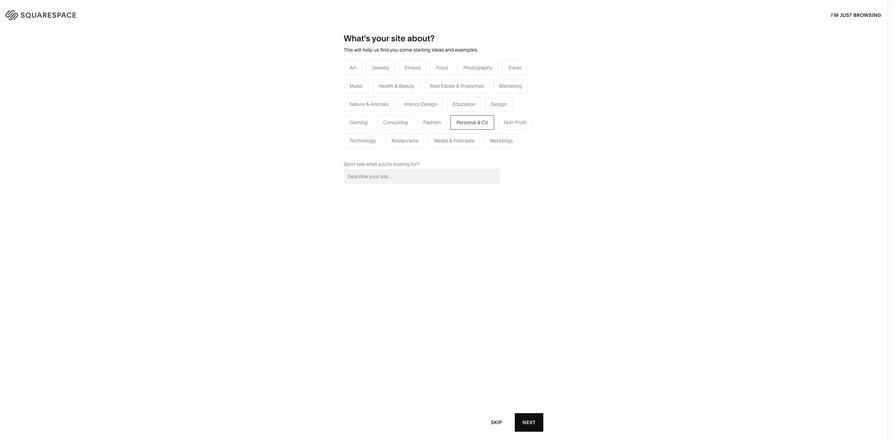 Task type: locate. For each thing, give the bounding box(es) containing it.
1 horizontal spatial design
[[491, 101, 507, 107]]

1 vertical spatial podcasts
[[454, 138, 474, 144]]

& right health at top
[[395, 83, 398, 89]]

1 horizontal spatial weddings
[[490, 138, 513, 144]]

real estate & properties up home & decor
[[430, 83, 484, 89]]

real estate & properties up looking
[[372, 147, 426, 153]]

0 vertical spatial fitness
[[405, 65, 421, 71]]

events link
[[372, 127, 394, 133]]

fitness down some
[[405, 65, 421, 71]]

1 horizontal spatial real
[[430, 83, 440, 89]]

0 horizontal spatial properties
[[402, 147, 426, 153]]

0 horizontal spatial animals
[[370, 101, 389, 107]]

1 horizontal spatial non-
[[504, 119, 515, 126]]

Travel radio
[[502, 60, 527, 75]]

podcasts down restaurants "link"
[[391, 116, 412, 122]]

0 vertical spatial non-
[[504, 119, 515, 126]]

design
[[421, 101, 437, 107], [491, 101, 507, 107]]

ideas
[[432, 47, 444, 53]]

animals down health at top
[[370, 101, 389, 107]]

media & podcasts down restaurants "link"
[[372, 116, 412, 122]]

0 horizontal spatial nature & animals
[[350, 101, 389, 107]]

fitness inside radio
[[405, 65, 421, 71]]

& down restaurants "link"
[[387, 116, 390, 122]]

0 vertical spatial media & podcasts
[[372, 116, 412, 122]]

1 horizontal spatial nature & animals
[[444, 106, 483, 112]]

0 horizontal spatial non-
[[331, 127, 342, 133]]

weddings link
[[372, 137, 402, 143]]

Weddings radio
[[484, 133, 519, 148]]

restaurants up real estate & properties link
[[392, 138, 418, 144]]

0 horizontal spatial travel
[[372, 96, 385, 102]]

real down food option
[[430, 83, 440, 89]]

1 vertical spatial fitness
[[444, 116, 460, 122]]

non- up weddings option
[[504, 119, 515, 126]]

real estate & properties
[[430, 83, 484, 89], [372, 147, 426, 153]]

& right community
[[327, 127, 330, 133]]

animals inside radio
[[370, 101, 389, 107]]

& left cv
[[477, 119, 481, 126]]

0 vertical spatial travel
[[508, 65, 522, 71]]

in
[[873, 10, 879, 17]]

estate
[[441, 83, 455, 89], [383, 147, 397, 153]]

1 horizontal spatial travel
[[508, 65, 522, 71]]

Restaurants radio
[[386, 133, 424, 148]]

log             in
[[861, 10, 879, 17]]

Photography radio
[[458, 60, 499, 75]]

0 vertical spatial restaurants
[[372, 106, 398, 112]]

don't see what you're looking for?
[[344, 161, 420, 167]]

1 vertical spatial real estate & properties
[[372, 147, 426, 153]]

travel up marketing option
[[508, 65, 522, 71]]

services
[[328, 106, 347, 112]]

1 vertical spatial media
[[434, 138, 448, 144]]

0 horizontal spatial design
[[421, 101, 437, 107]]

real down weddings link
[[372, 147, 382, 153]]

1 horizontal spatial nature
[[444, 106, 460, 112]]

nature & animals
[[350, 101, 389, 107], [444, 106, 483, 112]]

next button
[[515, 413, 543, 432]]

1 design from the left
[[421, 101, 437, 107]]

media up events at the top of page
[[372, 116, 386, 122]]

marketing
[[500, 83, 522, 89]]

health & beauty
[[379, 83, 415, 89]]

0 horizontal spatial podcasts
[[391, 116, 412, 122]]

profit
[[515, 119, 527, 126]]

weddings down non-profit
[[490, 138, 513, 144]]

properties up decor
[[461, 83, 484, 89]]

travel
[[508, 65, 522, 71], [372, 96, 385, 102]]

nature down music option
[[350, 101, 365, 107]]

nature & animals link
[[444, 106, 490, 112]]

gaming
[[350, 119, 368, 126]]

0 vertical spatial properties
[[461, 83, 484, 89]]

nature
[[350, 101, 365, 107], [444, 106, 460, 112]]

for?
[[411, 161, 420, 167]]

fashion
[[423, 119, 441, 126]]

travel inside radio
[[508, 65, 522, 71]]

design right interior
[[421, 101, 437, 107]]

0 vertical spatial real
[[430, 83, 440, 89]]

1 horizontal spatial real estate & properties
[[430, 83, 484, 89]]

real estate & properties inside option
[[430, 83, 484, 89]]

travel up restaurants "link"
[[372, 96, 385, 102]]

this
[[344, 47, 353, 53]]

Gaming radio
[[344, 115, 374, 130]]

0 horizontal spatial media & podcasts
[[372, 116, 412, 122]]

properties inside option
[[461, 83, 484, 89]]

media down fashion radio
[[434, 138, 448, 144]]

what's your site about? this will help us find you some starting ideas and examples.
[[344, 33, 478, 53]]

1 vertical spatial estate
[[383, 147, 397, 153]]

1 vertical spatial non-
[[331, 127, 342, 133]]

site
[[391, 33, 406, 43]]

estate up home
[[441, 83, 455, 89]]

nature & animals inside radio
[[350, 101, 389, 107]]

& up home & decor
[[456, 83, 460, 89]]

1 horizontal spatial media & podcasts
[[434, 138, 474, 144]]

0 horizontal spatial nature
[[350, 101, 365, 107]]

0 horizontal spatial fitness
[[405, 65, 421, 71]]

1 horizontal spatial podcasts
[[454, 138, 474, 144]]

nature & animals up gaming radio
[[350, 101, 389, 107]]

0 vertical spatial real estate & properties
[[430, 83, 484, 89]]

help
[[363, 47, 373, 53]]

home & decor
[[444, 96, 478, 102]]

Art radio
[[344, 60, 362, 75]]

Interior Design radio
[[398, 97, 443, 111]]

events
[[372, 127, 387, 133]]

home & decor link
[[444, 96, 484, 102]]

0 vertical spatial estate
[[441, 83, 455, 89]]

estate down weddings link
[[383, 147, 397, 153]]

non- down services on the top left of the page
[[331, 127, 342, 133]]

Marketing radio
[[494, 79, 528, 93]]

& left travel link
[[366, 101, 369, 107]]

1 vertical spatial real
[[372, 147, 382, 153]]

1 vertical spatial media & podcasts
[[434, 138, 474, 144]]

1 vertical spatial properties
[[402, 147, 426, 153]]

podcasts
[[391, 116, 412, 122], [454, 138, 474, 144]]

nature down home
[[444, 106, 460, 112]]

Fashion radio
[[418, 115, 447, 130]]

1 vertical spatial travel
[[372, 96, 385, 102]]

real
[[430, 83, 440, 89], [372, 147, 382, 153]]

weddings down the events link
[[372, 137, 395, 143]]

podcasts down personal
[[454, 138, 474, 144]]

&
[[395, 83, 398, 89], [456, 83, 460, 89], [459, 96, 462, 102], [366, 101, 369, 107], [461, 106, 464, 112], [387, 116, 390, 122], [477, 119, 481, 126], [327, 127, 330, 133], [449, 138, 452, 144], [398, 147, 401, 153]]

technology
[[350, 138, 376, 144]]

& inside option
[[456, 83, 460, 89]]

real estate & properties link
[[372, 147, 432, 153]]

2 design from the left
[[491, 101, 507, 107]]

cv
[[482, 119, 489, 126]]

browsing
[[854, 12, 882, 18]]

animals down decor
[[465, 106, 483, 112]]

restaurants inside radio
[[392, 138, 418, 144]]

media & podcasts down "fitness" link
[[434, 138, 474, 144]]

education
[[453, 101, 476, 107]]

media
[[372, 116, 386, 122], [434, 138, 448, 144]]

properties up for?
[[402, 147, 426, 153]]

Health & Beauty radio
[[373, 79, 421, 93]]

lusaka element
[[353, 235, 534, 441]]

1 vertical spatial restaurants
[[392, 138, 418, 144]]

restaurants down travel link
[[372, 106, 398, 112]]

us
[[374, 47, 379, 53]]

what
[[366, 161, 377, 167]]

don't
[[344, 161, 356, 167]]

home
[[444, 96, 458, 102]]

design down marketing option
[[491, 101, 507, 107]]

nature & animals down "home & decor" link
[[444, 106, 483, 112]]

starting
[[414, 47, 431, 53]]

& right home
[[459, 96, 462, 102]]

Consulting radio
[[378, 115, 414, 130]]

1 horizontal spatial properties
[[461, 83, 484, 89]]

personal
[[457, 119, 476, 126]]

podcasts inside option
[[454, 138, 474, 144]]

1 horizontal spatial estate
[[441, 83, 455, 89]]

fitness down nature & animals link
[[444, 116, 460, 122]]

Jewelry radio
[[366, 60, 395, 75]]

weddings
[[372, 137, 395, 143], [490, 138, 513, 144]]

fitness
[[405, 65, 421, 71], [444, 116, 460, 122]]

restaurants
[[372, 106, 398, 112], [392, 138, 418, 144]]

properties
[[461, 83, 484, 89], [402, 147, 426, 153]]

media & podcasts inside option
[[434, 138, 474, 144]]

some
[[400, 47, 412, 53]]

consulting
[[383, 119, 408, 126]]

animals
[[370, 101, 389, 107], [465, 106, 483, 112]]

about?
[[408, 33, 435, 43]]

non- inside option
[[504, 119, 515, 126]]

professional
[[299, 106, 327, 112]]

1 horizontal spatial media
[[434, 138, 448, 144]]

1 horizontal spatial fitness
[[444, 116, 460, 122]]

Education radio
[[447, 97, 482, 111]]

professional services link
[[299, 106, 354, 112]]

non-
[[504, 119, 515, 126], [331, 127, 342, 133]]

media & podcasts
[[372, 116, 412, 122], [434, 138, 474, 144]]

0 vertical spatial media
[[372, 116, 386, 122]]

& down "fitness" link
[[449, 138, 452, 144]]

restaurants link
[[372, 106, 405, 112]]



Task type: describe. For each thing, give the bounding box(es) containing it.
Media & Podcasts radio
[[428, 133, 480, 148]]

health
[[379, 83, 394, 89]]

log             in link
[[861, 10, 879, 17]]

Technology radio
[[344, 133, 382, 148]]

squarespace logo image
[[14, 8, 94, 20]]

community & non-profits link
[[299, 127, 363, 133]]

your
[[372, 33, 389, 43]]

& down home & decor
[[461, 106, 464, 112]]

music
[[350, 83, 363, 89]]

log
[[861, 10, 872, 17]]

decor
[[464, 96, 478, 102]]

art
[[350, 65, 356, 71]]

skip
[[491, 419, 502, 425]]

i'm just browsing
[[832, 12, 882, 18]]

Nature & Animals radio
[[344, 97, 395, 111]]

Design radio
[[485, 97, 513, 111]]

Non-Profit radio
[[498, 115, 533, 130]]

profits
[[342, 127, 357, 133]]

lusaka image
[[353, 235, 534, 441]]

Real Estate & Properties radio
[[424, 79, 490, 93]]

design inside radio
[[421, 101, 437, 107]]

0 horizontal spatial weddings
[[372, 137, 395, 143]]

weddings inside option
[[490, 138, 513, 144]]

media & podcasts link
[[372, 116, 419, 122]]

Personal & CV radio
[[451, 115, 494, 130]]

i'm just browsing link
[[832, 6, 882, 24]]

travel link
[[372, 96, 392, 102]]

1 horizontal spatial animals
[[465, 106, 483, 112]]

0 horizontal spatial media
[[372, 116, 386, 122]]

Music radio
[[344, 79, 369, 93]]

& inside option
[[449, 138, 452, 144]]

0 vertical spatial podcasts
[[391, 116, 412, 122]]

and
[[445, 47, 454, 53]]

food
[[436, 65, 448, 71]]

skip button
[[484, 413, 510, 432]]

just
[[840, 12, 853, 18]]

Don't see what you're looking for? field
[[344, 169, 500, 184]]

examples.
[[455, 47, 478, 53]]

community & non-profits
[[299, 127, 357, 133]]

photography
[[464, 65, 493, 71]]

personal & cv
[[457, 119, 489, 126]]

professional services
[[299, 106, 347, 112]]

estate inside option
[[441, 83, 455, 89]]

0 horizontal spatial estate
[[383, 147, 397, 153]]

you
[[390, 47, 398, 53]]

squarespace logo link
[[14, 8, 187, 20]]

0 horizontal spatial real estate & properties
[[372, 147, 426, 153]]

interior design
[[404, 101, 437, 107]]

non-profit
[[504, 119, 527, 126]]

design inside option
[[491, 101, 507, 107]]

looking
[[393, 161, 410, 167]]

nature inside radio
[[350, 101, 365, 107]]

media inside media & podcasts option
[[434, 138, 448, 144]]

Food radio
[[431, 60, 454, 75]]

& up looking
[[398, 147, 401, 153]]

see
[[357, 161, 365, 167]]

0 horizontal spatial real
[[372, 147, 382, 153]]

jewelry
[[372, 65, 389, 71]]

i'm
[[832, 12, 839, 18]]

next
[[523, 419, 536, 425]]

real inside option
[[430, 83, 440, 89]]

will
[[354, 47, 362, 53]]

beauty
[[399, 83, 415, 89]]

you're
[[378, 161, 392, 167]]

fitness link
[[444, 116, 467, 122]]

community
[[299, 127, 325, 133]]

what's
[[344, 33, 370, 43]]

Fitness radio
[[399, 60, 427, 75]]

find
[[380, 47, 389, 53]]

interior
[[404, 101, 420, 107]]



Task type: vqa. For each thing, say whether or not it's contained in the screenshot.
2nd Preview from the right
no



